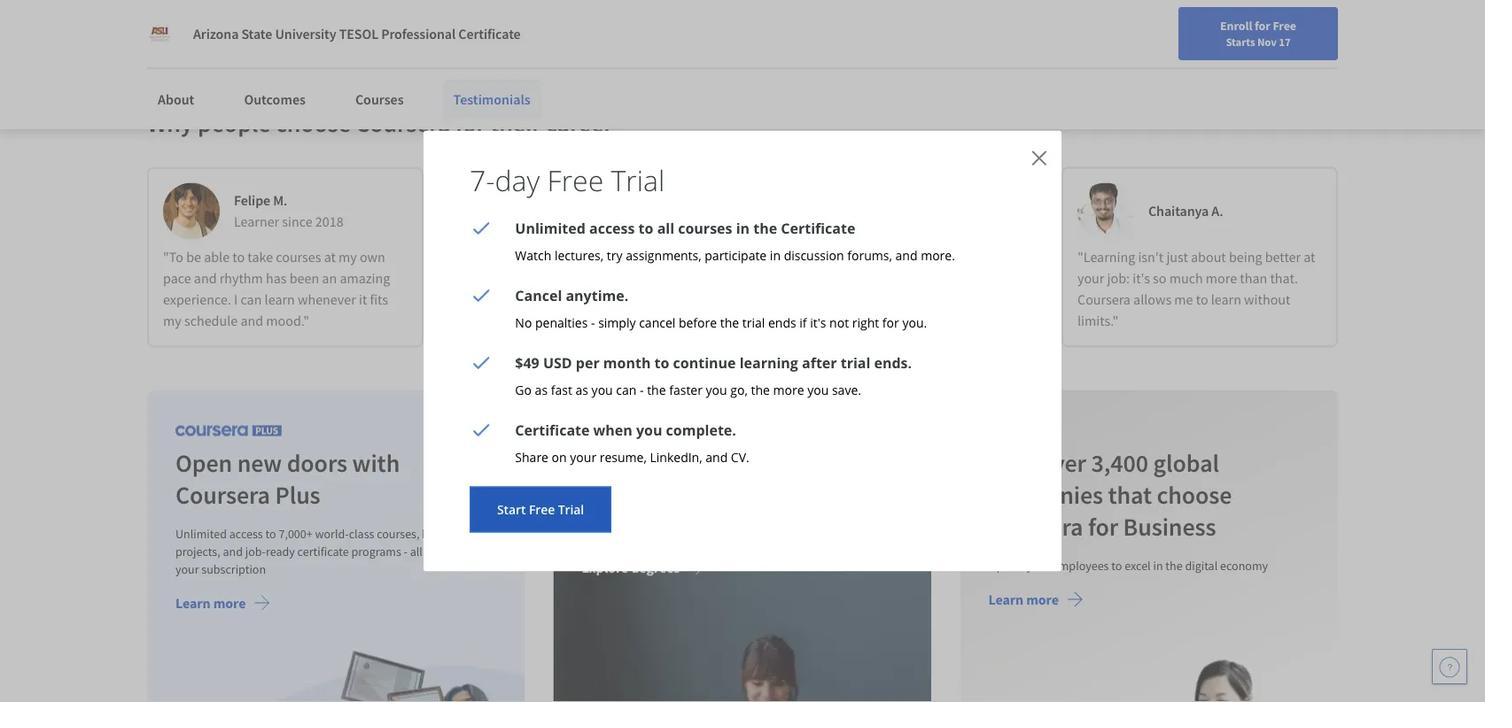 Task type: vqa. For each thing, say whether or not it's contained in the screenshot.
the Course 8
yes



Task type: describe. For each thing, give the bounding box(es) containing it.
coursera plus image
[[176, 426, 282, 437]]

your right upskill
[[1027, 559, 1050, 575]]

coursera inside "learning isn't just about being better at your job: it's so much more than that. coursera allows me to learn without limits."
[[1078, 292, 1131, 310]]

- left simply
[[591, 314, 595, 331]]

take
[[248, 249, 273, 267]]

more down subscription
[[213, 595, 246, 613]]

free inside button
[[529, 502, 555, 519]]

learn more for right the 'learn more' link
[[989, 592, 1059, 610]]

english button
[[1114, 0, 1221, 58]]

digital
[[1185, 559, 1218, 575]]

need
[[822, 249, 852, 267]]

more inside "learning isn't just about being better at your job: it's so much more than that. coursera allows me to learn without limits."
[[1206, 271, 1238, 288]]

starts
[[1226, 35, 1256, 49]]

tesol
[[339, 25, 379, 43]]

courses inside "to be able to take courses at my own pace and rhythm has been an amazing experience. i can learn whenever it fits my schedule and mood."
[[276, 249, 321, 267]]

cancel
[[639, 314, 676, 331]]

go,
[[731, 382, 748, 398]]

new inside "i directly applied the concepts and skills i learned from my courses to an exciting new project at work."
[[468, 292, 493, 310]]

mood."
[[266, 313, 309, 331]]

j.
[[592, 193, 602, 210]]

to inside "i directly applied the concepts and skills i learned from my courses to an exciting new project at work."
[[623, 271, 636, 288]]

class for universities
[[716, 527, 742, 543]]

lectures,
[[555, 247, 604, 264]]

courses,
[[377, 527, 420, 543]]

courses up the "skills"
[[678, 219, 733, 238]]

economy
[[1221, 559, 1268, 575]]

complete.
[[666, 421, 737, 440]]

felipe
[[234, 193, 270, 210]]

limits."
[[1078, 313, 1119, 331]]

"i
[[468, 249, 478, 267]]

learn for more
[[1212, 292, 1242, 310]]

your inside "learning isn't just about being better at your job: it's so much more than that. coursera allows me to learn without limits."
[[1078, 271, 1105, 288]]

the left digital at the right of page
[[1166, 559, 1183, 575]]

cancel anytime.
[[515, 286, 629, 305]]

and up offer,
[[896, 247, 918, 264]]

degrees
[[632, 560, 680, 578]]

linkedin,
[[650, 449, 703, 466]]

in for upskill your employees to excel in the digital economy
[[1154, 559, 1163, 575]]

courses
[[355, 90, 404, 108]]

1 vertical spatial from
[[655, 527, 680, 543]]

courses inside the "when i need courses on topics that my university doesn't offer, coursera is one of the best places to go."
[[855, 249, 900, 267]]

arizona
[[193, 25, 239, 43]]

try
[[607, 247, 623, 264]]

able
[[204, 249, 230, 267]]

open
[[176, 448, 232, 479]]

amazing
[[340, 271, 390, 288]]

the left faster on the bottom
[[647, 382, 666, 398]]

954
[[350, 12, 369, 28]]

ratings
[[371, 12, 407, 28]]

1 vertical spatial on
[[552, 449, 567, 466]]

on inside the "when i need courses on topics that my university doesn't offer, coursera is one of the best places to go."
[[903, 249, 918, 267]]

outcomes
[[244, 90, 306, 108]]

skills
[[680, 249, 709, 267]]

upskill your employees to excel in the digital economy
[[989, 559, 1268, 575]]

share on your resume, linkedin, and cv.
[[515, 449, 750, 466]]

learn more for left the 'learn more' link
[[176, 595, 246, 613]]

their
[[491, 108, 541, 139]]

in for watch lectures, try assignments, participate in discussion forums, and more.
[[770, 247, 781, 264]]

testimonials link
[[443, 80, 541, 119]]

exciting
[[656, 271, 702, 288]]

8
[[219, 12, 225, 28]]

universities
[[744, 527, 804, 543]]

learner for felipe
[[234, 214, 279, 232]]

an inside "to be able to take courses at my own pace and rhythm has been an amazing experience. i can learn whenever it fits my schedule and mood."
[[322, 271, 337, 288]]

"to be able to take courses at my own pace and rhythm has been an amazing experience. i can learn whenever it fits my schedule and mood."
[[163, 249, 390, 331]]

university
[[773, 271, 831, 288]]

1 as from the left
[[535, 382, 548, 398]]

new inside open new doors with coursera plus
[[237, 448, 282, 479]]

"learning isn't just about being better at your job: it's so much more than that. coursera allows me to learn without limits."
[[1078, 249, 1316, 331]]

you down per on the left
[[592, 382, 613, 398]]

2 as from the left
[[576, 382, 589, 398]]

you down after at the right
[[808, 382, 829, 398]]

chaitanya
[[1149, 203, 1209, 221]]

cancel
[[515, 286, 562, 305]]

from inside "i directly applied the concepts and skills i learned from my courses to an exciting new project at work."
[[523, 271, 551, 288]]

pace
[[163, 271, 191, 288]]

my down the experience.
[[163, 313, 182, 331]]

class for courses,
[[349, 527, 374, 543]]

over
[[1040, 448, 1087, 479]]

more down employees
[[1027, 592, 1059, 610]]

to inside unlimited access to 7,000+ world-class courses, hands-on projects, and job-ready certificate programs - all included in your subscription
[[266, 527, 276, 543]]

join
[[989, 448, 1035, 479]]

7,000+
[[279, 527, 313, 543]]

university
[[275, 25, 337, 43]]

for left their
[[455, 108, 486, 139]]

with for doors
[[352, 448, 400, 479]]

show notifications image
[[1246, 22, 1268, 43]]

job:
[[1108, 271, 1130, 288]]

coursera inside the "when i need courses on topics that my university doesn't offer, coursera is one of the best places to go."
[[915, 271, 968, 288]]

- inside unlimited access to 7,000+ world-class courses, hands-on projects, and job-ready certificate programs - all included in your subscription
[[404, 544, 408, 560]]

that inside "join over 3,400 global companies that choose coursera for business"
[[1108, 480, 1152, 511]]

professional
[[381, 25, 456, 43]]

so
[[1153, 271, 1167, 288]]

to left the 'excel'
[[1112, 559, 1123, 575]]

- down month
[[640, 382, 644, 398]]

arizona state university tesol professional certificate
[[193, 25, 521, 43]]

trial inside button
[[558, 502, 584, 519]]

before
[[679, 314, 717, 331]]

explore degrees
[[582, 560, 680, 578]]

world- for 7,000+
[[315, 527, 349, 543]]

3 since from the left
[[892, 214, 923, 232]]

2 vertical spatial certificate
[[515, 421, 590, 440]]

to inside "learning isn't just about being better at your job: it's so much more than that. coursera allows me to learn without limits."
[[1197, 292, 1209, 310]]

arizona state university image
[[147, 21, 172, 46]]

"when i need courses on topics that my university doesn't offer, coursera is one of the best places to go."
[[773, 249, 1006, 310]]

open new doors with coursera plus
[[176, 448, 400, 511]]

learn for has
[[265, 292, 295, 310]]

to up assignments,
[[639, 219, 654, 238]]

and left mood."
[[241, 313, 263, 331]]

best
[[810, 292, 835, 310]]

courses link
[[345, 80, 415, 119]]

watch lectures, try assignments, participate in discussion forums, and more.
[[515, 247, 956, 264]]

choose inside "join over 3,400 global companies that choose coursera for business"
[[1157, 480, 1232, 511]]

can inside "to be able to take courses at my own pace and rhythm has been an amazing experience. i can learn whenever it fits my schedule and mood."
[[241, 292, 262, 310]]

all inside unlimited access to 7,000+ world-class courses, hands-on projects, and job-ready certificate programs - all included in your subscription
[[410, 544, 423, 560]]

1 horizontal spatial online
[[844, 527, 877, 543]]

1 vertical spatial certificate
[[781, 219, 856, 238]]

and up the experience.
[[194, 271, 217, 288]]

not
[[830, 314, 849, 331]]

enroll for free starts nov 17
[[1221, 18, 1297, 49]]

0 vertical spatial all
[[657, 219, 675, 238]]

access for all
[[590, 219, 635, 238]]

job-
[[245, 544, 266, 560]]

it
[[359, 292, 367, 310]]

penalties
[[535, 314, 588, 331]]

continue
[[673, 353, 736, 372]]

a.
[[1212, 203, 1224, 221]]

in inside unlimited access to 7,000+ world-class courses, hands-on projects, and job-ready certificate programs - all included in your subscription
[[473, 544, 483, 560]]

about
[[1191, 249, 1227, 267]]

own
[[360, 249, 386, 267]]

1 horizontal spatial trial
[[841, 353, 871, 372]]

my inside "i directly applied the concepts and skills i learned from my courses to an exciting new project at work."
[[554, 271, 572, 288]]

degree inside advance your career with an online degree
[[654, 480, 727, 511]]

3,400
[[1092, 448, 1149, 479]]

projects,
[[176, 544, 220, 560]]

- left 100% on the bottom right of the page
[[807, 527, 810, 543]]

state
[[241, 25, 272, 43]]

for left 'you.'
[[883, 314, 900, 331]]

one
[[983, 271, 1006, 288]]

that inside the "when i need courses on topics that my university doesn't offer, coursera is one of the best places to go."
[[960, 249, 984, 267]]

coursera inside open new doors with coursera plus
[[176, 480, 270, 511]]

chaitanya a.
[[1149, 203, 1224, 221]]

isn't
[[1139, 249, 1164, 267]]

when
[[594, 421, 633, 440]]

online inside advance your career with an online degree
[[582, 480, 649, 511]]

me
[[1175, 292, 1194, 310]]

month
[[604, 353, 651, 372]]

learning
[[740, 353, 799, 372]]



Task type: locate. For each thing, give the bounding box(es) containing it.
with inside advance your career with an online degree
[[801, 448, 849, 479]]

25
[[243, 12, 255, 28]]

career up "start free trial" status
[[730, 448, 796, 479]]

hands-
[[422, 527, 458, 543]]

1 vertical spatial unlimited
[[176, 527, 227, 543]]

free for for
[[1273, 18, 1297, 34]]

start free trial button
[[470, 487, 612, 533]]

my up one
[[987, 249, 1006, 267]]

1 vertical spatial it's
[[810, 314, 827, 331]]

employees
[[1053, 559, 1109, 575]]

0 vertical spatial choose
[[276, 108, 351, 139]]

world-
[[315, 527, 349, 543], [683, 527, 717, 543]]

for inside "join over 3,400 global companies that choose coursera for business"
[[1088, 512, 1119, 543]]

learn more link down subscription
[[176, 595, 271, 617]]

0 horizontal spatial that
[[960, 249, 984, 267]]

1 vertical spatial new
[[237, 448, 282, 479]]

1 horizontal spatial learner
[[539, 214, 584, 232]]

on right share
[[552, 449, 567, 466]]

an
[[322, 271, 337, 288], [638, 271, 653, 288], [854, 448, 880, 479]]

world- down advance your career with an online degree
[[683, 527, 717, 543]]

offer,
[[882, 271, 912, 288]]

plus
[[275, 480, 321, 511]]

0 vertical spatial from
[[523, 271, 551, 288]]

start free trial status
[[470, 487, 1016, 533]]

the inside the "when i need courses on topics that my university doesn't offer, coursera is one of the best places to go."
[[788, 292, 807, 310]]

1 horizontal spatial career
[[730, 448, 796, 479]]

about
[[158, 90, 194, 108]]

0 vertical spatial career
[[546, 108, 613, 139]]

free right start
[[529, 502, 555, 519]]

0 horizontal spatial learn
[[176, 595, 211, 613]]

1 horizontal spatial all
[[657, 219, 675, 238]]

class left "universities"
[[716, 527, 742, 543]]

2 horizontal spatial since
[[892, 214, 923, 232]]

just
[[1167, 249, 1189, 267]]

"i directly applied the concepts and skills i learned from my courses to an exciting new project at work."
[[468, 249, 709, 310]]

trial
[[611, 161, 665, 199], [558, 502, 584, 519]]

0 horizontal spatial all
[[410, 544, 423, 560]]

discussion
[[784, 247, 845, 264]]

the left try
[[576, 249, 595, 267]]

learner for jennifer
[[539, 214, 584, 232]]

0 vertical spatial access
[[590, 219, 635, 238]]

it's inside "learning isn't just about being better at your job: it's so much more than that. coursera allows me to learn without limits."
[[1133, 271, 1151, 288]]

2 with from the left
[[801, 448, 849, 479]]

2 vertical spatial on
[[458, 527, 472, 543]]

your inside unlimited access to 7,000+ world-class courses, hands-on projects, and job-ready certificate programs - all included in your subscription
[[176, 562, 199, 578]]

about link
[[147, 80, 205, 119]]

1 vertical spatial degree
[[617, 527, 653, 543]]

nov
[[1258, 35, 1277, 49]]

0 horizontal spatial degree
[[617, 527, 653, 543]]

0 horizontal spatial world-
[[315, 527, 349, 543]]

an up the whenever
[[322, 271, 337, 288]]

in for unlimited access to all courses in the certificate
[[736, 219, 750, 238]]

and inside unlimited access to 7,000+ world-class courses, hands-on projects, and job-ready certificate programs - all included in your subscription
[[223, 544, 243, 560]]

at for courses
[[324, 249, 336, 267]]

learn inside "to be able to take courses at my own pace and rhythm has been an amazing experience. i can learn whenever it fits my schedule and mood."
[[265, 292, 295, 310]]

earn
[[582, 527, 606, 543]]

2 vertical spatial i
[[234, 292, 238, 310]]

3 learner from the left
[[844, 214, 889, 232]]

i inside "i directly applied the concepts and skills i learned from my courses to an exciting new project at work."
[[468, 271, 472, 288]]

an inside advance your career with an online degree
[[854, 448, 880, 479]]

2 horizontal spatial on
[[903, 249, 918, 267]]

go as fast as you can - the faster you go, the more you save.
[[515, 382, 862, 398]]

it's right if
[[810, 314, 827, 331]]

your down "learning
[[1078, 271, 1105, 288]]

of
[[773, 292, 785, 310]]

with up 100% on the bottom right of the page
[[801, 448, 849, 479]]

0 horizontal spatial on
[[458, 527, 472, 543]]

courses down try
[[575, 271, 620, 288]]

it's
[[1133, 271, 1151, 288], [810, 314, 827, 331]]

at down 2018
[[324, 249, 336, 267]]

ready
[[266, 544, 295, 560]]

unlimited for unlimited access to 7,000+ world-class courses, hands-on projects, and job-ready certificate programs - all included in your subscription
[[176, 527, 227, 543]]

english
[[1146, 20, 1189, 38]]

to down concepts
[[623, 271, 636, 288]]

1 horizontal spatial on
[[552, 449, 567, 466]]

0 vertical spatial certificate
[[459, 25, 521, 43]]

class inside unlimited access to 7,000+ world-class courses, hands-on projects, and job-ready certificate programs - all included in your subscription
[[349, 527, 374, 543]]

an inside "i directly applied the concepts and skills i learned from my courses to an exciting new project at work."
[[638, 271, 653, 288]]

0 vertical spatial unlimited
[[515, 219, 586, 238]]

free
[[1273, 18, 1297, 34], [547, 161, 604, 199], [529, 502, 555, 519]]

learn more down upskill
[[989, 592, 1059, 610]]

1 vertical spatial that
[[1108, 480, 1152, 511]]

0 vertical spatial i
[[816, 249, 819, 267]]

an down the 'save.'
[[854, 448, 880, 479]]

that up is
[[960, 249, 984, 267]]

you
[[592, 382, 613, 398], [706, 382, 728, 398], [808, 382, 829, 398], [636, 421, 663, 440]]

trial up earn
[[558, 502, 584, 519]]

2 learner from the left
[[539, 214, 584, 232]]

free for day
[[547, 161, 604, 199]]

free inside enroll for free starts nov 17
[[1273, 18, 1297, 34]]

0 vertical spatial can
[[241, 292, 262, 310]]

the up participate
[[754, 219, 778, 238]]

2 horizontal spatial learner
[[844, 214, 889, 232]]

courses inside "i directly applied the concepts and skills i learned from my courses to an exciting new project at work."
[[575, 271, 620, 288]]

project
[[496, 292, 538, 310]]

unlimited
[[515, 219, 586, 238], [176, 527, 227, 543]]

and left cv.
[[706, 449, 728, 466]]

watch
[[515, 247, 552, 264]]

that
[[960, 249, 984, 267], [1108, 480, 1152, 511]]

to inside "to be able to take courses at my own pace and rhythm has been an amazing experience. i can learn whenever it fits my schedule and mood."
[[233, 249, 245, 267]]

1 horizontal spatial learn
[[989, 592, 1024, 610]]

0 horizontal spatial as
[[535, 382, 548, 398]]

advance your career with an online degree
[[582, 448, 880, 511]]

1 horizontal spatial trial
[[611, 161, 665, 199]]

more.
[[921, 247, 956, 264]]

0 horizontal spatial an
[[322, 271, 337, 288]]

None search field
[[253, 11, 678, 47]]

7-
[[470, 161, 495, 199]]

0 horizontal spatial new
[[237, 448, 282, 479]]

0 horizontal spatial it's
[[810, 314, 827, 331]]

subscription
[[202, 562, 266, 578]]

access
[[590, 219, 635, 238], [229, 527, 263, 543]]

0 horizontal spatial choose
[[276, 108, 351, 139]]

can down month
[[616, 382, 637, 398]]

0 horizontal spatial class
[[349, 527, 374, 543]]

0 horizontal spatial online
[[582, 480, 649, 511]]

0 horizontal spatial unlimited
[[176, 527, 227, 543]]

0 vertical spatial it's
[[1133, 271, 1151, 288]]

0 horizontal spatial career
[[546, 108, 613, 139]]

and inside "i directly applied the concepts and skills i learned from my courses to an exciting new project at work."
[[654, 249, 677, 267]]

2 horizontal spatial at
[[1304, 249, 1316, 267]]

0 vertical spatial that
[[960, 249, 984, 267]]

start
[[497, 502, 526, 519]]

0 horizontal spatial learn
[[265, 292, 295, 310]]

in up participate
[[736, 219, 750, 238]]

1 vertical spatial access
[[229, 527, 263, 543]]

learn more down subscription
[[176, 595, 246, 613]]

at up penalties
[[541, 292, 553, 310]]

2 world- from the left
[[683, 527, 717, 543]]

0 horizontal spatial can
[[241, 292, 262, 310]]

2 horizontal spatial an
[[854, 448, 880, 479]]

17
[[1279, 35, 1291, 49]]

1 since from the left
[[282, 214, 313, 232]]

0 vertical spatial trial
[[611, 161, 665, 199]]

career up 7-day free trial
[[546, 108, 613, 139]]

1 vertical spatial career
[[730, 448, 796, 479]]

coursera inside "join over 3,400 global companies that choose coursera for business"
[[989, 512, 1084, 543]]

learn for left the 'learn more' link
[[176, 595, 211, 613]]

0 horizontal spatial trial
[[743, 314, 765, 331]]

1 world- from the left
[[315, 527, 349, 543]]

1 vertical spatial free
[[547, 161, 604, 199]]

7-day free trial
[[470, 161, 665, 199]]

since for j.
[[587, 214, 618, 232]]

world- inside unlimited access to 7,000+ world-class courses, hands-on projects, and job-ready certificate programs - all included in your subscription
[[315, 527, 349, 543]]

your
[[1078, 271, 1105, 288], [676, 448, 725, 479], [570, 449, 597, 466], [1027, 559, 1050, 575], [176, 562, 199, 578]]

online
[[582, 480, 649, 511], [844, 527, 877, 543]]

has
[[266, 271, 287, 288]]

new down learned
[[468, 292, 493, 310]]

your down complete.
[[676, 448, 725, 479]]

2 since from the left
[[587, 214, 618, 232]]

i inside the "when i need courses on topics that my university doesn't offer, coursera is one of the best places to go."
[[816, 249, 819, 267]]

in right the 'excel'
[[1154, 559, 1163, 575]]

than
[[1240, 271, 1268, 288]]

your inside advance your career with an online degree
[[676, 448, 725, 479]]

certificate up discussion
[[781, 219, 856, 238]]

0 vertical spatial degree
[[654, 480, 727, 511]]

my inside the "when i need courses on topics that my university doesn't offer, coursera is one of the best places to go."
[[987, 249, 1006, 267]]

0 horizontal spatial from
[[523, 271, 551, 288]]

ends
[[769, 314, 797, 331]]

at
[[324, 249, 336, 267], [1304, 249, 1316, 267], [541, 292, 553, 310]]

0 horizontal spatial learner
[[234, 214, 279, 232]]

for
[[1255, 18, 1271, 34], [455, 108, 486, 139], [883, 314, 900, 331], [1088, 512, 1119, 543]]

explore degrees link
[[582, 560, 705, 582]]

degree right a
[[617, 527, 653, 543]]

to right month
[[655, 353, 670, 372]]

0 horizontal spatial at
[[324, 249, 336, 267]]

world- for from
[[683, 527, 717, 543]]

1 horizontal spatial unlimited
[[515, 219, 586, 238]]

2020
[[620, 214, 649, 232]]

day
[[495, 161, 540, 199]]

1 with from the left
[[352, 448, 400, 479]]

world- up "certificate"
[[315, 527, 349, 543]]

at for better
[[1304, 249, 1316, 267]]

that down 3,400
[[1108, 480, 1152, 511]]

1 vertical spatial trial
[[841, 353, 871, 372]]

certificate up testimonials link
[[459, 25, 521, 43]]

access inside unlimited access to 7,000+ world-class courses, hands-on projects, and job-ready certificate programs - all included in your subscription
[[229, 527, 263, 543]]

as right fast
[[576, 382, 589, 398]]

learn down has
[[265, 292, 295, 310]]

i inside "to be able to take courses at my own pace and rhythm has been an amazing experience. i can learn whenever it fits my schedule and mood."
[[234, 292, 238, 310]]

unlimited up projects,
[[176, 527, 227, 543]]

1 horizontal spatial learn more link
[[989, 592, 1084, 614]]

0 horizontal spatial access
[[229, 527, 263, 543]]

"learning
[[1078, 249, 1136, 267]]

1 horizontal spatial that
[[1108, 480, 1152, 511]]

in
[[736, 219, 750, 238], [770, 247, 781, 264], [473, 544, 483, 560], [1154, 559, 1163, 575]]

per
[[576, 353, 600, 372]]

as
[[535, 382, 548, 398], [576, 382, 589, 398]]

1 horizontal spatial learn
[[1212, 292, 1242, 310]]

on inside unlimited access to 7,000+ world-class courses, hands-on projects, and job-ready certificate programs - all included in your subscription
[[458, 527, 472, 543]]

from down watch
[[523, 271, 551, 288]]

people
[[198, 108, 271, 139]]

with right doors
[[352, 448, 400, 479]]

m.
[[273, 193, 287, 210]]

the right go,
[[751, 382, 770, 398]]

included
[[425, 544, 471, 560]]

1 horizontal spatial choose
[[1157, 480, 1232, 511]]

since inside felipe m. learner since 2018
[[282, 214, 313, 232]]

-
[[591, 314, 595, 331], [640, 382, 644, 398], [807, 527, 810, 543], [404, 544, 408, 560]]

0 horizontal spatial learn more
[[176, 595, 246, 613]]

in right included
[[473, 544, 483, 560]]

0 vertical spatial online
[[582, 480, 649, 511]]

learner inside jennifer j. learner since 2020
[[539, 214, 584, 232]]

all up assignments,
[[657, 219, 675, 238]]

the right "before"
[[721, 314, 739, 331]]

if
[[800, 314, 807, 331]]

access up try
[[590, 219, 635, 238]]

1 vertical spatial i
[[468, 271, 472, 288]]

to inside the "when i need courses on topics that my university doesn't offer, coursera is one of the best places to go."
[[879, 292, 891, 310]]

with for career
[[801, 448, 849, 479]]

1 vertical spatial choose
[[1157, 480, 1232, 511]]

rhythm
[[220, 271, 263, 288]]

participate
[[705, 247, 767, 264]]

can down rhythm
[[241, 292, 262, 310]]

a
[[608, 527, 615, 543]]

more down about
[[1206, 271, 1238, 288]]

doesn't
[[834, 271, 879, 288]]

places
[[838, 292, 876, 310]]

at inside "to be able to take courses at my own pace and rhythm has been an amazing experience. i can learn whenever it fits my schedule and mood."
[[324, 249, 336, 267]]

global
[[1154, 448, 1220, 479]]

i down rhythm
[[234, 292, 238, 310]]

coursera
[[356, 108, 451, 139], [915, 271, 968, 288], [1078, 292, 1131, 310], [176, 480, 270, 511], [989, 512, 1084, 543]]

learner inside felipe m. learner since 2018
[[234, 214, 279, 232]]

trial up 2020
[[611, 161, 665, 199]]

in up university
[[770, 247, 781, 264]]

unlimited down jennifer
[[515, 219, 586, 238]]

0 horizontal spatial trial
[[558, 502, 584, 519]]

the right of
[[788, 292, 807, 310]]

1 horizontal spatial access
[[590, 219, 635, 238]]

certificate up share
[[515, 421, 590, 440]]

can
[[241, 292, 262, 310], [616, 382, 637, 398]]

been
[[290, 271, 319, 288]]

i down "i
[[468, 271, 472, 288]]

- down courses,
[[404, 544, 408, 560]]

1 learner from the left
[[234, 214, 279, 232]]

courses
[[678, 219, 733, 238], [276, 249, 321, 267], [855, 249, 900, 267], [575, 271, 620, 288]]

degree down linkedin, in the bottom left of the page
[[654, 480, 727, 511]]

1 horizontal spatial degree
[[654, 480, 727, 511]]

1 horizontal spatial can
[[616, 382, 637, 398]]

being
[[1230, 249, 1263, 267]]

2 class from the left
[[716, 527, 742, 543]]

unlimited inside unlimited access to 7,000+ world-class courses, hands-on projects, and job-ready certificate programs - all included in your subscription
[[176, 527, 227, 543]]

"when
[[773, 249, 813, 267]]

at inside "learning isn't just about being better at your job: it's so much more than that. coursera allows me to learn without limits."
[[1304, 249, 1316, 267]]

$49
[[515, 353, 540, 372]]

trial left ends
[[743, 314, 765, 331]]

new down coursera plus image
[[237, 448, 282, 479]]

0 vertical spatial trial
[[743, 314, 765, 331]]

an down concepts
[[638, 271, 653, 288]]

help center image
[[1440, 657, 1461, 678]]

save.
[[832, 382, 862, 398]]

career
[[546, 108, 613, 139], [730, 448, 796, 479]]

learn inside "learning isn't just about being better at your job: it's so much more than that. coursera allows me to learn without limits."
[[1212, 292, 1242, 310]]

1 horizontal spatial since
[[587, 214, 618, 232]]

on up offer,
[[903, 249, 918, 267]]

learner down jennifer
[[539, 214, 584, 232]]

1 horizontal spatial with
[[801, 448, 849, 479]]

1 vertical spatial all
[[410, 544, 423, 560]]

0 vertical spatial free
[[1273, 18, 1297, 34]]

learner since 2021
[[844, 214, 954, 232]]

why
[[147, 108, 193, 139]]

0 horizontal spatial with
[[352, 448, 400, 479]]

to up rhythm
[[233, 249, 245, 267]]

1 class from the left
[[349, 527, 374, 543]]

at inside "i directly applied the concepts and skills i learned from my courses to an exciting new project at work."
[[541, 292, 553, 310]]

0 vertical spatial on
[[903, 249, 918, 267]]

0 vertical spatial new
[[468, 292, 493, 310]]

with
[[352, 448, 400, 479], [801, 448, 849, 479]]

you up 'share on your resume, linkedin, and cv.' on the bottom
[[636, 421, 663, 440]]

learn for right the 'learn more' link
[[989, 592, 1024, 610]]

1 horizontal spatial it's
[[1133, 271, 1151, 288]]

1 horizontal spatial i
[[468, 271, 472, 288]]

doors
[[287, 448, 348, 479]]

learn down the than
[[1212, 292, 1242, 310]]

with inside open new doors with coursera plus
[[352, 448, 400, 479]]

0 horizontal spatial learn more link
[[176, 595, 271, 617]]

1 vertical spatial trial
[[558, 502, 584, 519]]

2 horizontal spatial i
[[816, 249, 819, 267]]

class up programs
[[349, 527, 374, 543]]

hours
[[258, 12, 287, 28]]

954 ratings
[[350, 12, 407, 28]]

2021
[[925, 214, 954, 232]]

it's left so
[[1133, 271, 1151, 288]]

you left go,
[[706, 382, 728, 398]]

from up degrees
[[655, 527, 680, 543]]

career inside advance your career with an online degree
[[730, 448, 796, 479]]

2 vertical spatial free
[[529, 502, 555, 519]]

1 horizontal spatial world-
[[683, 527, 717, 543]]

jennifer
[[539, 193, 589, 210]]

start free trial
[[497, 502, 584, 519]]

1 horizontal spatial from
[[655, 527, 680, 543]]

your down projects,
[[176, 562, 199, 578]]

1 horizontal spatial class
[[716, 527, 742, 543]]

trial up the 'save.'
[[841, 353, 871, 372]]

2 learn from the left
[[1212, 292, 1242, 310]]

more down learning on the bottom of the page
[[773, 382, 805, 398]]

1 horizontal spatial an
[[638, 271, 653, 288]]

learner down "felipe"
[[234, 214, 279, 232]]

0 horizontal spatial i
[[234, 292, 238, 310]]

1 horizontal spatial new
[[468, 292, 493, 310]]

1 horizontal spatial learn more
[[989, 592, 1059, 610]]

free up 17
[[1273, 18, 1297, 34]]

0 horizontal spatial since
[[282, 214, 313, 232]]

all down courses,
[[410, 544, 423, 560]]

i
[[816, 249, 819, 267], [468, 271, 472, 288], [234, 292, 238, 310]]

unlimited for unlimited access to all courses in the certificate
[[515, 219, 586, 238]]

the inside "i directly applied the concepts and skills i learned from my courses to an exciting new project at work."
[[576, 249, 595, 267]]

to right me
[[1197, 292, 1209, 310]]

free right day
[[547, 161, 604, 199]]

i left need
[[816, 249, 819, 267]]

at right the better
[[1304, 249, 1316, 267]]

access up job-
[[229, 527, 263, 543]]

my left own
[[339, 249, 357, 267]]

no
[[515, 314, 532, 331]]

since left 2021
[[892, 214, 923, 232]]

your left resume,
[[570, 449, 597, 466]]

since for m.
[[282, 214, 313, 232]]

"to
[[163, 249, 183, 267]]

1 learn from the left
[[265, 292, 295, 310]]

1 horizontal spatial at
[[541, 292, 553, 310]]

to left go." at right top
[[879, 292, 891, 310]]

for inside enroll for free starts nov 17
[[1255, 18, 1271, 34]]

access for 7,000+
[[229, 527, 263, 543]]

learn more link down upskill
[[989, 592, 1084, 614]]

since inside jennifer j. learner since 2020
[[587, 214, 618, 232]]

1 vertical spatial online
[[844, 527, 877, 543]]

2018
[[315, 214, 344, 232]]

online down advance
[[582, 480, 649, 511]]



